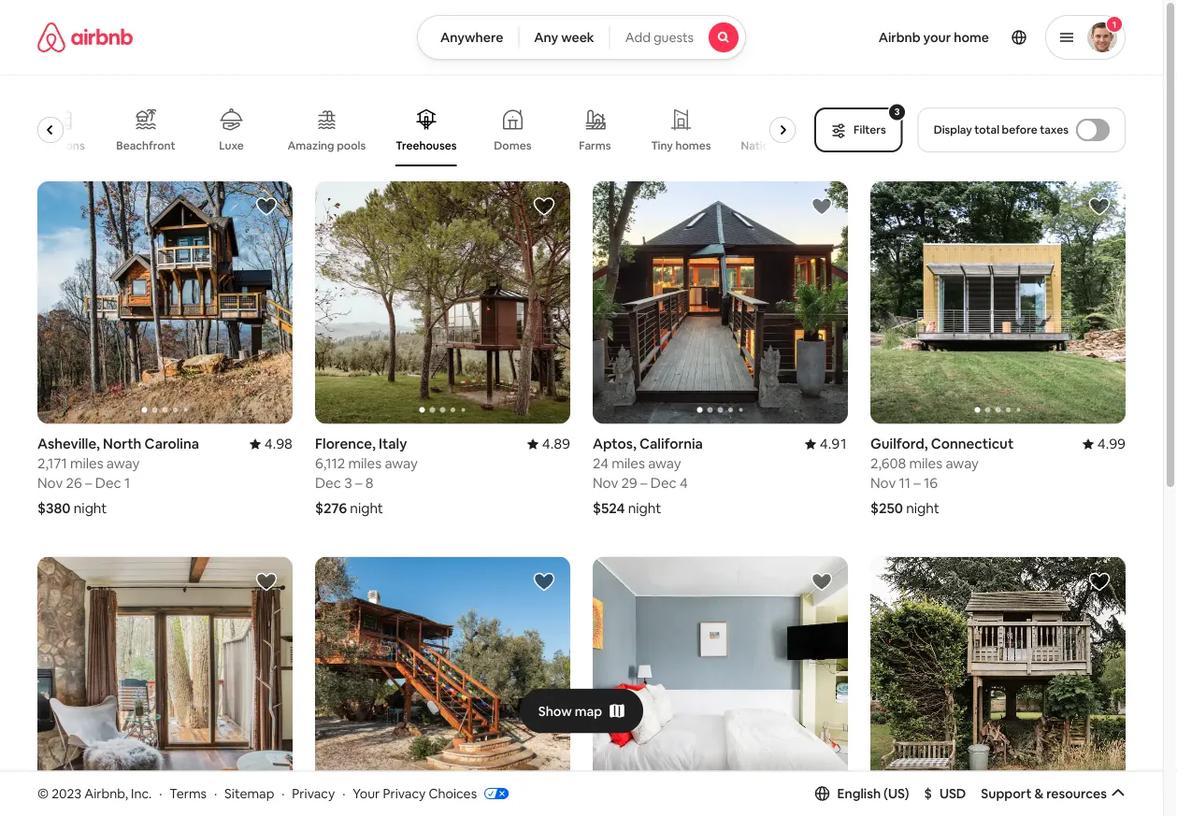 Task type: vqa. For each thing, say whether or not it's contained in the screenshot.
'–' for Nov 29 – Dec 4
yes



Task type: describe. For each thing, give the bounding box(es) containing it.
29
[[621, 474, 637, 492]]

add guests button
[[609, 15, 746, 60]]

4.91 out of 5 average rating image
[[805, 435, 848, 453]]

2023
[[52, 785, 82, 802]]

nov for nov 11 – 16
[[871, 474, 896, 492]]

4 · from the left
[[342, 785, 345, 802]]

add to wishlist: asheville, north carolina image
[[255, 195, 278, 218]]

asheville,
[[37, 435, 100, 453]]

2,171
[[37, 454, 67, 473]]

miles for 24 miles away
[[612, 454, 645, 473]]

3
[[344, 474, 352, 492]]

domes
[[494, 138, 532, 153]]

airbnb your home link
[[867, 18, 1000, 57]]

miles inside asheville, north carolina 2,171 miles away nov 26 – dec 1 $380 night
[[70, 454, 103, 473]]

$380
[[37, 499, 71, 517]]

parks
[[788, 138, 817, 153]]

2,608
[[871, 454, 906, 473]]

your
[[353, 785, 380, 802]]

guilford, connecticut 2,608 miles away nov 11 – 16 $250 night
[[871, 435, 1014, 517]]

airbnb
[[879, 29, 921, 46]]

miles for 2,608 miles away
[[909, 454, 943, 473]]

taxes
[[1040, 122, 1069, 137]]

4.89
[[542, 435, 570, 453]]

add to wishlist: mill valley, california image
[[811, 571, 833, 593]]

english (us) button
[[815, 785, 909, 802]]

english (us)
[[837, 785, 909, 802]]

4.99
[[1098, 435, 1126, 453]]

tiny homes
[[652, 138, 712, 153]]

amazing pools
[[288, 138, 366, 153]]

&
[[1035, 785, 1044, 802]]

choices
[[429, 785, 477, 802]]

show map
[[538, 703, 602, 720]]

add to wishlist: aptos, california image
[[811, 195, 833, 218]]

your privacy choices link
[[353, 785, 509, 803]]

sitemap link
[[224, 785, 274, 802]]

map
[[575, 703, 602, 720]]

national
[[742, 138, 786, 153]]

support
[[981, 785, 1032, 802]]

any week
[[534, 29, 594, 46]]

add to wishlist: ostuni, italy image
[[533, 571, 555, 593]]

3 · from the left
[[282, 785, 285, 802]]

show map button
[[520, 689, 644, 734]]

away for 6,112 miles away
[[385, 454, 418, 473]]

nov for nov 29 – dec 4
[[593, 474, 618, 492]]

display total before taxes
[[934, 122, 1069, 137]]

add to wishlist: guilford, connecticut image
[[1088, 195, 1111, 218]]

8
[[365, 474, 374, 492]]

11
[[899, 474, 911, 492]]

night inside aptos, california 24 miles away nov 29 – dec 4 $524 night
[[628, 499, 661, 517]]

add to wishlist: boone, north carolina image
[[255, 571, 278, 593]]

sitemap
[[224, 785, 274, 802]]

night inside asheville, north carolina 2,171 miles away nov 26 – dec 1 $380 night
[[74, 499, 107, 517]]

florence,
[[315, 435, 376, 453]]

support & resources
[[981, 785, 1107, 802]]

english
[[837, 785, 881, 802]]

terms
[[170, 785, 207, 802]]

add to wishlist: suffolk, uk image
[[1088, 571, 1111, 593]]

any week button
[[518, 15, 610, 60]]

dec inside asheville, north carolina 2,171 miles away nov 26 – dec 1 $380 night
[[95, 474, 121, 492]]

6,112
[[315, 454, 345, 473]]

home
[[954, 29, 989, 46]]

1 inside dropdown button
[[1112, 18, 1117, 30]]

italy
[[379, 435, 407, 453]]

display
[[934, 122, 972, 137]]

california
[[639, 435, 703, 453]]

airbnb your home
[[879, 29, 989, 46]]

terms link
[[170, 785, 207, 802]]

amazing
[[288, 138, 335, 153]]

before
[[1002, 122, 1038, 137]]

filters
[[854, 122, 886, 137]]

guests
[[654, 29, 694, 46]]

4.89 out of 5 average rating image
[[527, 435, 570, 453]]

asheville, north carolina 2,171 miles away nov 26 – dec 1 $380 night
[[37, 435, 199, 517]]

your
[[923, 29, 951, 46]]

anywhere
[[440, 29, 503, 46]]

aptos, california 24 miles away nov 29 – dec 4 $524 night
[[593, 435, 703, 517]]

dec inside aptos, california 24 miles away nov 29 – dec 4 $524 night
[[651, 474, 677, 492]]

©
[[37, 785, 49, 802]]

any
[[534, 29, 558, 46]]

inc.
[[131, 785, 152, 802]]

– inside asheville, north carolina 2,171 miles away nov 26 – dec 1 $380 night
[[85, 474, 92, 492]]

© 2023 airbnb, inc. ·
[[37, 785, 162, 802]]

beachfront
[[117, 138, 176, 153]]

$524
[[593, 499, 625, 517]]



Task type: locate. For each thing, give the bounding box(es) containing it.
away down connecticut
[[946, 454, 979, 473]]

– right 3
[[355, 474, 362, 492]]

away
[[106, 454, 140, 473], [385, 454, 418, 473], [648, 454, 681, 473], [946, 454, 979, 473]]

1 dec from the left
[[95, 474, 121, 492]]

away down italy at the left bottom of the page
[[385, 454, 418, 473]]

1 miles from the left
[[70, 454, 103, 473]]

night down 16
[[906, 499, 939, 517]]

national parks
[[742, 138, 817, 153]]

3 nov from the left
[[871, 474, 896, 492]]

dec right 26
[[95, 474, 121, 492]]

resources
[[1046, 785, 1107, 802]]

3 miles from the left
[[612, 454, 645, 473]]

1 nov from the left
[[37, 474, 63, 492]]

privacy left your
[[292, 785, 335, 802]]

tiny
[[652, 138, 674, 153]]

nov down 2,171
[[37, 474, 63, 492]]

night inside florence, italy 6,112 miles away dec 3 – 8 $276 night
[[350, 499, 383, 517]]

dec down 6,112
[[315, 474, 341, 492]]

farms
[[580, 138, 612, 153]]

week
[[561, 29, 594, 46]]

away inside florence, italy 6,112 miles away dec 3 – 8 $276 night
[[385, 454, 418, 473]]

– right 11
[[914, 474, 921, 492]]

3 away from the left
[[648, 454, 681, 473]]

$276
[[315, 499, 347, 517]]

miles inside guilford, connecticut 2,608 miles away nov 11 – 16 $250 night
[[909, 454, 943, 473]]

filters button
[[815, 108, 903, 152]]

away down north
[[106, 454, 140, 473]]

nov inside guilford, connecticut 2,608 miles away nov 11 – 16 $250 night
[[871, 474, 896, 492]]

connecticut
[[931, 435, 1014, 453]]

nov
[[37, 474, 63, 492], [593, 474, 618, 492], [871, 474, 896, 492]]

night
[[74, 499, 107, 517], [350, 499, 383, 517], [628, 499, 661, 517], [906, 499, 939, 517]]

0 horizontal spatial dec
[[95, 474, 121, 492]]

1 horizontal spatial 1
[[1112, 18, 1117, 30]]

florence, italy 6,112 miles away dec 3 – 8 $276 night
[[315, 435, 418, 517]]

1 horizontal spatial dec
[[315, 474, 341, 492]]

2 dec from the left
[[315, 474, 341, 492]]

4 miles from the left
[[909, 454, 943, 473]]

mansions
[[36, 138, 85, 153]]

– for nov 29 – dec 4
[[640, 474, 648, 492]]

3 – from the left
[[640, 474, 648, 492]]

2 · from the left
[[214, 785, 217, 802]]

usd
[[940, 785, 966, 802]]

2 away from the left
[[385, 454, 418, 473]]

4 – from the left
[[914, 474, 921, 492]]

1 night from the left
[[74, 499, 107, 517]]

0 horizontal spatial nov
[[37, 474, 63, 492]]

2 privacy from the left
[[383, 785, 426, 802]]

anywhere button
[[417, 15, 519, 60]]

privacy right your
[[383, 785, 426, 802]]

$ usd
[[924, 785, 966, 802]]

0 vertical spatial 1
[[1112, 18, 1117, 30]]

4 night from the left
[[906, 499, 939, 517]]

display total before taxes button
[[918, 108, 1126, 152]]

add guests
[[625, 29, 694, 46]]

2 miles from the left
[[348, 454, 382, 473]]

miles for 6,112 miles away
[[348, 454, 382, 473]]

nov down 24
[[593, 474, 618, 492]]

away for 24 miles away
[[648, 454, 681, 473]]

$
[[924, 785, 932, 802]]

– inside guilford, connecticut 2,608 miles away nov 11 – 16 $250 night
[[914, 474, 921, 492]]

carolina
[[145, 435, 199, 453]]

group containing national parks
[[34, 94, 817, 166]]

0 horizontal spatial privacy
[[292, 785, 335, 802]]

airbnb,
[[84, 785, 128, 802]]

north
[[103, 435, 142, 453]]

homes
[[676, 138, 712, 153]]

2 night from the left
[[350, 499, 383, 517]]

4
[[680, 474, 688, 492]]

1 button
[[1045, 15, 1126, 60]]

16
[[924, 474, 938, 492]]

1 · from the left
[[159, 785, 162, 802]]

$250
[[871, 499, 903, 517]]

0 horizontal spatial 1
[[124, 474, 130, 492]]

pools
[[337, 138, 366, 153]]

1 horizontal spatial privacy
[[383, 785, 426, 802]]

miles inside florence, italy 6,112 miles away dec 3 – 8 $276 night
[[348, 454, 382, 473]]

miles up 29
[[612, 454, 645, 473]]

1 horizontal spatial nov
[[593, 474, 618, 492]]

– right 26
[[85, 474, 92, 492]]

24
[[593, 454, 609, 473]]

– inside aptos, california 24 miles away nov 29 – dec 4 $524 night
[[640, 474, 648, 492]]

add to wishlist: florence, italy image
[[533, 195, 555, 218]]

luxe
[[219, 138, 244, 153]]

1 vertical spatial 1
[[124, 474, 130, 492]]

1 away from the left
[[106, 454, 140, 473]]

2 nov from the left
[[593, 474, 618, 492]]

· left your
[[342, 785, 345, 802]]

night down 26
[[74, 499, 107, 517]]

4.98
[[264, 435, 293, 453]]

add
[[625, 29, 651, 46]]

nov down the 2,608
[[871, 474, 896, 492]]

· right inc.
[[159, 785, 162, 802]]

2 – from the left
[[355, 474, 362, 492]]

· right "terms"
[[214, 785, 217, 802]]

profile element
[[769, 0, 1126, 75]]

away inside aptos, california 24 miles away nov 29 – dec 4 $524 night
[[648, 454, 681, 473]]

26
[[66, 474, 82, 492]]

show
[[538, 703, 572, 720]]

aptos,
[[593, 435, 637, 453]]

support & resources button
[[981, 785, 1126, 802]]

– for dec 3 – 8
[[355, 474, 362, 492]]

·
[[159, 785, 162, 802], [214, 785, 217, 802], [282, 785, 285, 802], [342, 785, 345, 802]]

treehouses
[[396, 138, 457, 153]]

night down 8
[[350, 499, 383, 517]]

guilford,
[[871, 435, 928, 453]]

None search field
[[417, 15, 746, 60]]

4.99 out of 5 average rating image
[[1083, 435, 1126, 453]]

(us)
[[884, 785, 909, 802]]

4.91
[[820, 435, 848, 453]]

4 away from the left
[[946, 454, 979, 473]]

miles inside aptos, california 24 miles away nov 29 – dec 4 $524 night
[[612, 454, 645, 473]]

3 dec from the left
[[651, 474, 677, 492]]

terms · sitemap · privacy
[[170, 785, 335, 802]]

night down 29
[[628, 499, 661, 517]]

2 horizontal spatial nov
[[871, 474, 896, 492]]

2 horizontal spatial dec
[[651, 474, 677, 492]]

away for 2,608 miles away
[[946, 454, 979, 473]]

–
[[85, 474, 92, 492], [355, 474, 362, 492], [640, 474, 648, 492], [914, 474, 921, 492]]

· left privacy link
[[282, 785, 285, 802]]

none search field containing anywhere
[[417, 15, 746, 60]]

away inside guilford, connecticut 2,608 miles away nov 11 – 16 $250 night
[[946, 454, 979, 473]]

group
[[34, 94, 817, 166], [37, 181, 293, 424], [315, 181, 570, 424], [593, 181, 848, 424], [871, 181, 1126, 424], [37, 557, 293, 799], [315, 557, 570, 799], [593, 557, 848, 799], [871, 557, 1126, 799]]

total
[[975, 122, 1000, 137]]

privacy
[[292, 785, 335, 802], [383, 785, 426, 802]]

1 – from the left
[[85, 474, 92, 492]]

3 night from the left
[[628, 499, 661, 517]]

dec
[[95, 474, 121, 492], [315, 474, 341, 492], [651, 474, 677, 492]]

– inside florence, italy 6,112 miles away dec 3 – 8 $276 night
[[355, 474, 362, 492]]

your privacy choices
[[353, 785, 477, 802]]

1 inside asheville, north carolina 2,171 miles away nov 26 – dec 1 $380 night
[[124, 474, 130, 492]]

away inside asheville, north carolina 2,171 miles away nov 26 – dec 1 $380 night
[[106, 454, 140, 473]]

dec inside florence, italy 6,112 miles away dec 3 – 8 $276 night
[[315, 474, 341, 492]]

miles up 8
[[348, 454, 382, 473]]

1 privacy from the left
[[292, 785, 335, 802]]

4.98 out of 5 average rating image
[[249, 435, 293, 453]]

miles
[[70, 454, 103, 473], [348, 454, 382, 473], [612, 454, 645, 473], [909, 454, 943, 473]]

miles up 26
[[70, 454, 103, 473]]

miles up 16
[[909, 454, 943, 473]]

night inside guilford, connecticut 2,608 miles away nov 11 – 16 $250 night
[[906, 499, 939, 517]]

– for nov 11 – 16
[[914, 474, 921, 492]]

nov inside aptos, california 24 miles away nov 29 – dec 4 $524 night
[[593, 474, 618, 492]]

– right 29
[[640, 474, 648, 492]]

dec left 4
[[651, 474, 677, 492]]

nov inside asheville, north carolina 2,171 miles away nov 26 – dec 1 $380 night
[[37, 474, 63, 492]]

privacy link
[[292, 785, 335, 802]]

away down california
[[648, 454, 681, 473]]



